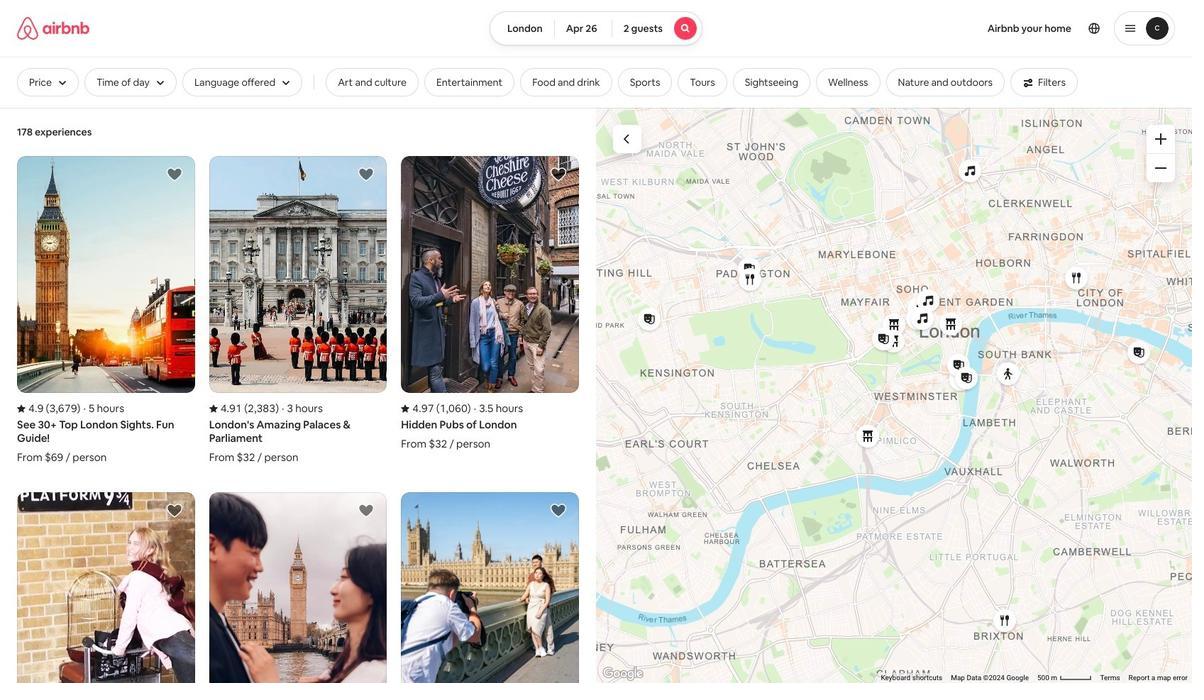 Task type: locate. For each thing, give the bounding box(es) containing it.
add to wishlist image inside see 30+ top london sights. fun guide! group
[[166, 166, 183, 183]]

add to wishlist image inside london's amazing palaces & parliament group
[[358, 166, 375, 183]]

add to wishlist image
[[550, 166, 567, 183], [166, 503, 183, 520], [550, 503, 567, 520]]

Sports button
[[618, 68, 673, 97]]

hidden pubs of london group
[[401, 156, 579, 451]]

None search field
[[490, 11, 703, 45]]

Wellness button
[[817, 68, 881, 97]]

profile element
[[720, 0, 1176, 57]]

Entertainment button
[[425, 68, 515, 97]]

Sightseeing button
[[733, 68, 811, 97]]

see 30+ top london sights. fun guide! group
[[17, 156, 195, 464]]

add to wishlist image
[[166, 166, 183, 183], [358, 166, 375, 183], [358, 503, 375, 520]]



Task type: vqa. For each thing, say whether or not it's contained in the screenshot.
the right dec
no



Task type: describe. For each thing, give the bounding box(es) containing it.
google map
showing 20 experiences. region
[[596, 108, 1193, 684]]

london's amazing palaces & parliament group
[[209, 156, 387, 465]]

Art and culture button
[[326, 68, 419, 97]]

add to wishlist image inside hidden pubs of london "group"
[[550, 166, 567, 183]]

google image
[[600, 665, 647, 684]]

Tours button
[[678, 68, 728, 97]]

zoom out image
[[1156, 163, 1167, 174]]

add to wishlist image for see 30+ top london sights. fun guide! group on the left of page
[[166, 166, 183, 183]]

add to wishlist image for london's amazing palaces & parliament group at the left of page
[[358, 166, 375, 183]]

Food and drink button
[[521, 68, 613, 97]]

Nature and outdoors button
[[886, 68, 1005, 97]]

zoom in image
[[1156, 133, 1167, 145]]



